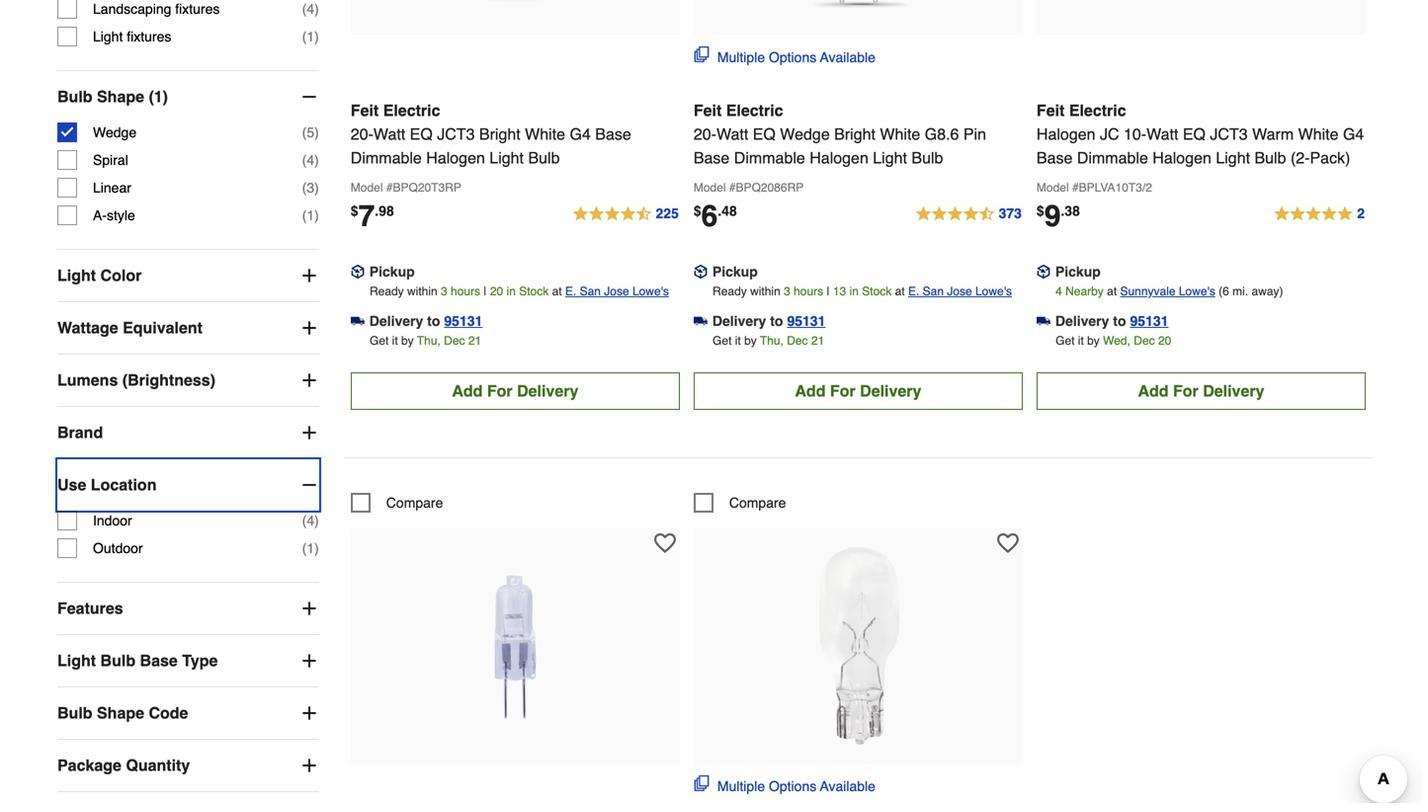 Task type: vqa. For each thing, say whether or not it's contained in the screenshot.
TIMER
no



Task type: locate. For each thing, give the bounding box(es) containing it.
20- inside feit electric 20-watt eq jct3 bright white g4 base dimmable halogen light bulb
[[351, 125, 373, 143]]

base left 'type'
[[140, 652, 178, 670]]

2 stock from the left
[[862, 285, 892, 298]]

electric for watt
[[1069, 101, 1126, 119]]

within
[[407, 285, 438, 298], [750, 285, 781, 298]]

plus image
[[299, 371, 319, 390], [299, 423, 319, 443], [299, 651, 319, 671], [299, 704, 319, 724]]

1 model from the left
[[351, 181, 383, 195]]

# up .38 at top right
[[1072, 181, 1079, 195]]

95131 down "ready within 3 hours | 20 in stock at e. san jose lowe's"
[[444, 313, 483, 329]]

delivery to 95131 for ready within 3 hours | 20 in stock at e. san jose lowe's
[[369, 313, 483, 329]]

1000195117 element
[[694, 493, 786, 513]]

use
[[57, 476, 86, 494]]

base inside "button"
[[140, 652, 178, 670]]

lowe's left (6
[[1179, 285, 1215, 298]]

1 horizontal spatial wedge
[[780, 125, 830, 143]]

( for a-style
[[302, 208, 307, 223]]

pack)
[[1310, 149, 1350, 167]]

dec
[[444, 334, 465, 348], [787, 334, 808, 348], [1134, 334, 1155, 348]]

0 horizontal spatial thu,
[[417, 334, 441, 348]]

5 ) from the top
[[314, 180, 319, 196]]

4 for indoor
[[307, 513, 314, 529]]

2 plus image from the top
[[299, 318, 319, 338]]

0 horizontal spatial g4
[[570, 125, 591, 143]]

1 g4 from the left
[[570, 125, 591, 143]]

4 ) from the top
[[314, 152, 319, 168]]

san down "373" button
[[923, 285, 944, 298]]

1 ready from the left
[[370, 285, 404, 298]]

jose
[[604, 285, 629, 298], [947, 285, 972, 298]]

1
[[307, 29, 314, 45], [307, 208, 314, 223], [307, 541, 314, 556]]

2 horizontal spatial add
[[1138, 382, 1169, 400]]

0 horizontal spatial for
[[487, 382, 513, 400]]

1 horizontal spatial fixtures
[[175, 1, 220, 17]]

1 pickup image from the left
[[351, 265, 364, 279]]

model up 6
[[694, 181, 726, 195]]

bright inside feit electric 20-watt eq wedge bright white g8.6 pin base dimmable halogen light bulb
[[834, 125, 876, 143]]

1 horizontal spatial ready
[[713, 285, 747, 298]]

) for outdoor
[[314, 541, 319, 556]]

1 horizontal spatial san
[[923, 285, 944, 298]]

10-
[[1124, 125, 1147, 143]]

( 4 )
[[302, 1, 319, 17], [302, 152, 319, 168], [302, 513, 319, 529]]

0 horizontal spatial within
[[407, 285, 438, 298]]

options for kichler 18-watt eq t4 warm white wedge dimmable halogen light bulb (4-pack) image
[[769, 779, 817, 794]]

225
[[656, 205, 679, 221]]

$ left .38 at top right
[[1037, 203, 1044, 219]]

truck filled image for ready within 3 hours | 13 in stock at e. san jose lowe's
[[694, 314, 707, 328]]

1 vertical spatial multiple
[[717, 779, 765, 794]]

1 e. from the left
[[565, 285, 576, 298]]

1 horizontal spatial within
[[750, 285, 781, 298]]

1 horizontal spatial g4
[[1343, 125, 1364, 143]]

1 vertical spatial multiple options available link
[[694, 776, 876, 796]]

3 plus image from the top
[[299, 651, 319, 671]]

san down 225 button
[[580, 285, 601, 298]]

2 4.5 stars image from the left
[[915, 202, 1023, 226]]

ready for ready within 3 hours | 13 in stock at e. san jose lowe's
[[713, 285, 747, 298]]

by
[[401, 334, 414, 348], [744, 334, 757, 348], [1087, 334, 1100, 348]]

delivery to 95131
[[369, 313, 483, 329], [712, 313, 826, 329], [1055, 313, 1169, 329]]

0 horizontal spatial feit
[[351, 101, 379, 119]]

compare
[[386, 495, 443, 511], [729, 495, 786, 511]]

ready down $ 7 .98
[[370, 285, 404, 298]]

1 pickup from the left
[[369, 264, 415, 280]]

4.5 stars image down pin
[[915, 202, 1023, 226]]

1 vertical spatial multiple options available
[[717, 779, 876, 794]]

nearby
[[1066, 285, 1104, 298]]

0 horizontal spatial 95131 button
[[444, 311, 483, 331]]

0 horizontal spatial heart outline image
[[654, 533, 676, 554]]

1 horizontal spatial $
[[694, 203, 701, 219]]

wedge
[[93, 125, 137, 140], [780, 125, 830, 143]]

1 horizontal spatial e. san jose lowe's button
[[908, 282, 1012, 301]]

373 button
[[915, 202, 1023, 226]]

eq inside the feit electric halogen jc 10-watt eq jct3 warm white g4 base dimmable halogen light bulb (2-pack)
[[1183, 125, 1206, 143]]

bpq2086rp
[[736, 181, 804, 195]]

1 horizontal spatial jct3
[[1210, 125, 1248, 143]]

20- right 5
[[351, 125, 373, 143]]

1 add for delivery from the left
[[452, 382, 578, 400]]

2 e. san jose lowe's button from the left
[[908, 282, 1012, 301]]

white
[[525, 125, 565, 143], [880, 125, 920, 143], [1298, 125, 1339, 143]]

light inside 'button'
[[57, 266, 96, 285]]

3 ) from the top
[[314, 125, 319, 140]]

compare inside 1000195117 element
[[729, 495, 786, 511]]

1 dimmable from the left
[[351, 149, 422, 167]]

fixtures for light fixtures
[[127, 29, 171, 45]]

base
[[595, 125, 631, 143], [694, 149, 730, 167], [1037, 149, 1073, 167], [140, 652, 178, 670]]

pickup for ready within 3 hours | 13 in stock at e. san jose lowe's
[[712, 264, 758, 280]]

95131 button down "ready within 3 hours | 20 in stock at e. san jose lowe's"
[[444, 311, 483, 331]]

lowe's down 225
[[632, 285, 669, 298]]

0 horizontal spatial 20-
[[351, 125, 373, 143]]

base up model # bpq2086rp
[[694, 149, 730, 167]]

1 21 from the left
[[468, 334, 481, 348]]

lowe's for ready within 3 hours | 13 in stock at e. san jose lowe's
[[975, 285, 1012, 298]]

21 down ready within 3 hours | 13 in stock at e. san jose lowe's
[[811, 334, 824, 348]]

( for indoor
[[302, 513, 307, 529]]

watt inside feit electric 20-watt eq jct3 bright white g4 base dimmable halogen light bulb
[[373, 125, 405, 143]]

1 horizontal spatial stock
[[862, 285, 892, 298]]

lowe's
[[632, 285, 669, 298], [975, 285, 1012, 298], [1179, 285, 1215, 298]]

1 down minus image
[[307, 541, 314, 556]]

light color
[[57, 266, 142, 285]]

3 # from the left
[[1072, 181, 1079, 195]]

4 up minus icon
[[307, 1, 314, 17]]

1 horizontal spatial heart outline image
[[997, 533, 1019, 554]]

1 vertical spatial ( 1 )
[[302, 208, 319, 223]]

compare inside 5005477805 element
[[386, 495, 443, 511]]

thu, for ready within 3 hours | 13 in stock at e. san jose lowe's
[[760, 334, 784, 348]]

feit up 'model # bplva10t3/2'
[[1037, 101, 1065, 119]]

bulb inside "button"
[[100, 652, 135, 670]]

1 horizontal spatial 20-
[[694, 125, 716, 143]]

1 electric from the left
[[383, 101, 440, 119]]

dec down "ready within 3 hours | 20 in stock at e. san jose lowe's"
[[444, 334, 465, 348]]

) for landscaping fixtures
[[314, 1, 319, 17]]

2 eq from the left
[[753, 125, 776, 143]]

multiple for feit electric 20-watt eq wedge bright white g8.6 pin base dimmable halogen light bulb image
[[717, 49, 765, 65]]

2 horizontal spatial to
[[1113, 313, 1126, 329]]

2 horizontal spatial get
[[1056, 334, 1075, 348]]

eq up bpq2086rp
[[753, 125, 776, 143]]

dec right wed,
[[1134, 334, 1155, 348]]

g4 up 225 button
[[570, 125, 591, 143]]

shape left "(1)"
[[97, 88, 144, 106]]

1 95131 from the left
[[444, 313, 483, 329]]

0 horizontal spatial lowe's
[[632, 285, 669, 298]]

get it by thu, dec 21 for ready within 3 hours | 13 in stock at e. san jose lowe's
[[713, 334, 824, 348]]

1 horizontal spatial 4.5 stars image
[[915, 202, 1023, 226]]

2 # from the left
[[729, 181, 736, 195]]

6 ( from the top
[[302, 208, 307, 223]]

# for halogen
[[386, 181, 393, 195]]

0 horizontal spatial $
[[351, 203, 358, 219]]

2 vertical spatial ( 1 )
[[302, 541, 319, 556]]

feit for feit electric halogen jc 10-watt eq jct3 warm white g4 base dimmable halogen light bulb (2-pack)
[[1037, 101, 1065, 119]]

light
[[93, 29, 123, 45], [490, 149, 524, 167], [873, 149, 907, 167], [1216, 149, 1250, 167], [57, 266, 96, 285], [57, 652, 96, 670]]

brand button
[[57, 407, 319, 459]]

0 horizontal spatial 3
[[307, 180, 314, 196]]

plus image inside brand 'button'
[[299, 423, 319, 443]]

1 horizontal spatial watt
[[716, 125, 748, 143]]

base up 'model # bplva10t3/2'
[[1037, 149, 1073, 167]]

base up 225 button
[[595, 125, 631, 143]]

1 horizontal spatial lowe's
[[975, 285, 1012, 298]]

0 horizontal spatial 20
[[490, 285, 503, 298]]

0 horizontal spatial it
[[392, 334, 398, 348]]

ready
[[370, 285, 404, 298], [713, 285, 747, 298]]

1 horizontal spatial electric
[[726, 101, 783, 119]]

1 horizontal spatial e.
[[908, 285, 919, 298]]

0 horizontal spatial ready
[[370, 285, 404, 298]]

1 jose from the left
[[604, 285, 629, 298]]

3 ( 4 ) from the top
[[302, 513, 319, 529]]

warm
[[1252, 125, 1294, 143]]

2 horizontal spatial #
[[1072, 181, 1079, 195]]

hours
[[451, 285, 480, 298], [794, 285, 823, 298]]

electric inside feit electric 20-watt eq jct3 bright white g4 base dimmable halogen light bulb
[[383, 101, 440, 119]]

shape left code
[[97, 704, 144, 723]]

jose for ready within 3 hours | 13 in stock at e. san jose lowe's
[[947, 285, 972, 298]]

2 horizontal spatial pickup
[[1055, 264, 1101, 280]]

watt inside feit electric 20-watt eq wedge bright white g8.6 pin base dimmable halogen light bulb
[[716, 125, 748, 143]]

2 san from the left
[[923, 285, 944, 298]]

eq for jct3
[[410, 125, 433, 143]]

shape inside bulb shape code button
[[97, 704, 144, 723]]

wedge up 'spiral'
[[93, 125, 137, 140]]

2 95131 from the left
[[787, 313, 826, 329]]

1 options from the top
[[769, 49, 817, 65]]

3 lowe's from the left
[[1179, 285, 1215, 298]]

white inside feit electric 20-watt eq jct3 bright white g4 base dimmable halogen light bulb
[[525, 125, 565, 143]]

pickup down $ 6 .48
[[712, 264, 758, 280]]

bulb shape (1)
[[57, 88, 168, 106]]

feit electric 20-watt eq wedge bright white g8.6 pin base dimmable halogen light bulb image
[[750, 0, 967, 27]]

truck filled image for ready within 3 hours | 20 in stock at e. san jose lowe's
[[351, 314, 364, 328]]

e. san jose lowe's button
[[565, 282, 669, 301], [908, 282, 1012, 301]]

1 1 from the top
[[307, 29, 314, 45]]

$ for 6
[[694, 203, 701, 219]]

4 for landscaping fixtures
[[307, 1, 314, 17]]

plus image inside wattage equivalent button
[[299, 318, 319, 338]]

1 horizontal spatial 95131
[[787, 313, 826, 329]]

compare for 1000195117 element
[[729, 495, 786, 511]]

4 plus image from the top
[[299, 704, 319, 724]]

( 1 ) up minus icon
[[302, 29, 319, 45]]

0 vertical spatial multiple options available link
[[694, 46, 876, 67]]

actual price $9.38 element
[[1037, 199, 1080, 233]]

$ left .48
[[694, 203, 701, 219]]

pickup image down 6
[[694, 265, 707, 279]]

6 ) from the top
[[314, 208, 319, 223]]

2 horizontal spatial $
[[1037, 203, 1044, 219]]

bpq20t3rp
[[393, 181, 461, 195]]

by for ready within 3 hours | 20 in stock at e. san jose lowe's
[[401, 334, 414, 348]]

2 hours from the left
[[794, 285, 823, 298]]

dec for 20
[[444, 334, 465, 348]]

plus image inside bulb shape code button
[[299, 704, 319, 724]]

available for kichler 18-watt eq t4 warm white wedge dimmable halogen light bulb (4-pack) image
[[820, 779, 876, 794]]

landscaping fixtures
[[93, 1, 220, 17]]

eq right the 10-
[[1183, 125, 1206, 143]]

1 ( 4 ) from the top
[[302, 1, 319, 17]]

dec down ready within 3 hours | 13 in stock at e. san jose lowe's
[[787, 334, 808, 348]]

2 multiple options available link from the top
[[694, 776, 876, 796]]

$
[[351, 203, 358, 219], [694, 203, 701, 219], [1037, 203, 1044, 219]]

bulb inside button
[[57, 704, 92, 723]]

ready for ready within 3 hours | 20 in stock at e. san jose lowe's
[[370, 285, 404, 298]]

3 ( from the top
[[302, 125, 307, 140]]

feit electric landscape 20-watt eq jct4 warm white g4 base dimmable halogen light bulb (2-pack) image
[[407, 539, 624, 756]]

white for bulb
[[525, 125, 565, 143]]

(2-
[[1291, 149, 1310, 167]]

3 plus image from the top
[[299, 599, 319, 619]]

21
[[468, 334, 481, 348], [811, 334, 824, 348]]

1 horizontal spatial at
[[895, 285, 905, 298]]

0 horizontal spatial eq
[[410, 125, 433, 143]]

0 vertical spatial 20
[[490, 285, 503, 298]]

g4 up pack)
[[1343, 125, 1364, 143]]

1 vertical spatial fixtures
[[127, 29, 171, 45]]

1 horizontal spatial #
[[729, 181, 736, 195]]

2 horizontal spatial 3
[[784, 285, 790, 298]]

dimmable inside the feit electric halogen jc 10-watt eq jct3 warm white g4 base dimmable halogen light bulb (2-pack)
[[1077, 149, 1148, 167]]

in for 13
[[850, 285, 859, 298]]

options
[[769, 49, 817, 65], [769, 779, 817, 794]]

# up .98
[[386, 181, 393, 195]]

2 95131 button from the left
[[787, 311, 826, 331]]

0 horizontal spatial get it by thu, dec 21
[[370, 334, 481, 348]]

e. down 225 button
[[565, 285, 576, 298]]

0 vertical spatial 1
[[307, 29, 314, 45]]

eq inside feit electric 20-watt eq jct3 bright white g4 base dimmable halogen light bulb
[[410, 125, 433, 143]]

bulb shape code button
[[57, 688, 319, 739]]

( 1 ) for fixtures
[[302, 29, 319, 45]]

dimmable inside feit electric 20-watt eq jct3 bright white g4 base dimmable halogen light bulb
[[351, 149, 422, 167]]

)
[[314, 1, 319, 17], [314, 29, 319, 45], [314, 125, 319, 140], [314, 152, 319, 168], [314, 180, 319, 196], [314, 208, 319, 223], [314, 513, 319, 529], [314, 541, 319, 556]]

1 horizontal spatial 95131 button
[[787, 311, 826, 331]]

jct3 up bpq20t3rp
[[437, 125, 475, 143]]

brand
[[57, 424, 103, 442]]

model up 7
[[351, 181, 383, 195]]

1 ( 1 ) from the top
[[302, 29, 319, 45]]

1 horizontal spatial |
[[827, 285, 830, 298]]

4 down 5
[[307, 152, 314, 168]]

( 4 ) for spiral
[[302, 152, 319, 168]]

watt up model # bpq20t3rp
[[373, 125, 405, 143]]

pickup image
[[1037, 265, 1050, 279]]

0 horizontal spatial dimmable
[[351, 149, 422, 167]]

options for feit electric 20-watt eq wedge bright white g8.6 pin base dimmable halogen light bulb image
[[769, 49, 817, 65]]

2 options from the top
[[769, 779, 817, 794]]

0 horizontal spatial 4.5 stars image
[[572, 202, 680, 226]]

1 horizontal spatial dimmable
[[734, 149, 805, 167]]

stock
[[519, 285, 549, 298], [862, 285, 892, 298]]

multiple options available
[[717, 49, 876, 65], [717, 779, 876, 794]]

$ inside $ 6 .48
[[694, 203, 701, 219]]

2 horizontal spatial 95131 button
[[1130, 311, 1169, 331]]

( 4 ) for indoor
[[302, 513, 319, 529]]

quantity
[[126, 757, 190, 775]]

lumens (brightness) button
[[57, 355, 319, 406]]

electric up model # bpq2086rp
[[726, 101, 783, 119]]

model # bpq20t3rp
[[351, 181, 461, 195]]

1 up minus icon
[[307, 29, 314, 45]]

multiple options available link for feit electric 20-watt eq wedge bright white g8.6 pin base dimmable halogen light bulb image
[[694, 46, 876, 67]]

) for spiral
[[314, 152, 319, 168]]

4 for spiral
[[307, 152, 314, 168]]

san
[[580, 285, 601, 298], [923, 285, 944, 298]]

heart outline image
[[654, 533, 676, 554], [997, 533, 1019, 554]]

1 by from the left
[[401, 334, 414, 348]]

21 down "ready within 3 hours | 20 in stock at e. san jose lowe's"
[[468, 334, 481, 348]]

2 add from the left
[[795, 382, 826, 400]]

plus image for lumens (brightness)
[[299, 371, 319, 390]]

halogen
[[1037, 125, 1096, 143], [426, 149, 485, 167], [810, 149, 869, 167], [1153, 149, 1212, 167]]

$ for 7
[[351, 203, 358, 219]]

delivery to 95131 down "ready within 3 hours | 20 in stock at e. san jose lowe's"
[[369, 313, 483, 329]]

base inside feit electric 20-watt eq jct3 bright white g4 base dimmable halogen light bulb
[[595, 125, 631, 143]]

bright for halogen
[[834, 125, 876, 143]]

1 vertical spatial shape
[[97, 704, 144, 723]]

( 4 ) down 5
[[302, 152, 319, 168]]

( 1 ) down ( 3 )
[[302, 208, 319, 223]]

1 vertical spatial 20
[[1158, 334, 1171, 348]]

2 within from the left
[[750, 285, 781, 298]]

1 watt from the left
[[373, 125, 405, 143]]

wedge up bpq2086rp
[[780, 125, 830, 143]]

within for ready within 3 hours | 20 in stock at e. san jose lowe's
[[407, 285, 438, 298]]

0 horizontal spatial wedge
[[93, 125, 137, 140]]

to up wed,
[[1113, 313, 1126, 329]]

feit inside feit electric 20-watt eq jct3 bright white g4 base dimmable halogen light bulb
[[351, 101, 379, 119]]

1 horizontal spatial thu,
[[760, 334, 784, 348]]

4.5 stars image containing 373
[[915, 202, 1023, 226]]

7 ( from the top
[[302, 513, 307, 529]]

electric up jc
[[1069, 101, 1126, 119]]

1 horizontal spatial pickup image
[[694, 265, 707, 279]]

eq up bpq20t3rp
[[410, 125, 433, 143]]

1 e. san jose lowe's button from the left
[[565, 282, 669, 301]]

1 horizontal spatial jose
[[947, 285, 972, 298]]

3 $ from the left
[[1037, 203, 1044, 219]]

feit up model # bpq2086rp
[[694, 101, 722, 119]]

(brightness)
[[122, 371, 215, 389]]

2 multiple options available from the top
[[717, 779, 876, 794]]

e. for 13
[[908, 285, 919, 298]]

thu, for ready within 3 hours | 20 in stock at e. san jose lowe's
[[417, 334, 441, 348]]

95131 button
[[444, 311, 483, 331], [787, 311, 826, 331], [1130, 311, 1169, 331]]

2 get from the left
[[713, 334, 732, 348]]

0 horizontal spatial hours
[[451, 285, 480, 298]]

white inside feit electric 20-watt eq wedge bright white g8.6 pin base dimmable halogen light bulb
[[880, 125, 920, 143]]

get
[[370, 334, 389, 348], [713, 334, 732, 348], [1056, 334, 1075, 348]]

within for ready within 3 hours | 13 in stock at e. san jose lowe's
[[750, 285, 781, 298]]

1 horizontal spatial get it by thu, dec 21
[[713, 334, 824, 348]]

e. san jose lowe's button down "373" button
[[908, 282, 1012, 301]]

( 4 ) down minus image
[[302, 513, 319, 529]]

13
[[833, 285, 846, 298]]

plus image for brand
[[299, 423, 319, 443]]

2 pickup image from the left
[[694, 265, 707, 279]]

$ 9 .38
[[1037, 199, 1080, 233]]

2 multiple from the top
[[717, 779, 765, 794]]

2 vertical spatial 1
[[307, 541, 314, 556]]

0 horizontal spatial model
[[351, 181, 383, 195]]

truck filled image
[[351, 314, 364, 328], [694, 314, 707, 328], [1037, 314, 1050, 328]]

( 1 )
[[302, 29, 319, 45], [302, 208, 319, 223], [302, 541, 319, 556]]

plus image for quantity
[[299, 756, 319, 776]]

eq inside feit electric 20-watt eq wedge bright white g8.6 pin base dimmable halogen light bulb
[[753, 125, 776, 143]]

pickup up nearby
[[1055, 264, 1101, 280]]

2 by from the left
[[744, 334, 757, 348]]

pickup image for ready within 3 hours | 13 in stock at e. san jose lowe's
[[694, 265, 707, 279]]

2 to from the left
[[770, 313, 783, 329]]

1 vertical spatial ( 4 )
[[302, 152, 319, 168]]

get it by thu, dec 21 for ready within 3 hours | 20 in stock at e. san jose lowe's
[[370, 334, 481, 348]]

plus image inside lumens (brightness) button
[[299, 371, 319, 390]]

delivery to 95131 down ready within 3 hours | 13 in stock at e. san jose lowe's
[[712, 313, 826, 329]]

1 down ( 3 )
[[307, 208, 314, 223]]

95131 down ready within 3 hours | 13 in stock at e. san jose lowe's
[[787, 313, 826, 329]]

0 horizontal spatial in
[[507, 285, 516, 298]]

multiple options available link
[[694, 46, 876, 67], [694, 776, 876, 796]]

|
[[484, 285, 487, 298], [827, 285, 830, 298]]

1 plus image from the top
[[299, 371, 319, 390]]

bulb
[[57, 88, 92, 106], [528, 149, 560, 167], [912, 149, 943, 167], [1255, 149, 1286, 167], [100, 652, 135, 670], [57, 704, 92, 723]]

225 button
[[572, 202, 680, 226]]

e. right 13
[[908, 285, 919, 298]]

( 4 ) up minus icon
[[302, 1, 319, 17]]

1 add for delivery button from the left
[[351, 372, 680, 410]]

20 for dec
[[1158, 334, 1171, 348]]

0 horizontal spatial delivery to 95131
[[369, 313, 483, 329]]

jose down 225 button
[[604, 285, 629, 298]]

plus image inside features button
[[299, 599, 319, 619]]

7 ) from the top
[[314, 513, 319, 529]]

lowe's down the 373
[[975, 285, 1012, 298]]

features
[[57, 599, 123, 618]]

fixtures
[[175, 1, 220, 17], [127, 29, 171, 45]]

0 vertical spatial shape
[[97, 88, 144, 106]]

pickup down $ 7 .98
[[369, 264, 415, 280]]

1 feit from the left
[[351, 101, 379, 119]]

ready within 3 hours | 20 in stock at e. san jose lowe's
[[370, 285, 669, 298]]

pickup image down 7
[[351, 265, 364, 279]]

ready down actual price $6.48 element
[[713, 285, 747, 298]]

2 ) from the top
[[314, 29, 319, 45]]

add
[[452, 382, 483, 400], [795, 382, 826, 400], [1138, 382, 1169, 400]]

light bulb base type
[[57, 652, 218, 670]]

0 vertical spatial ( 4 )
[[302, 1, 319, 17]]

feit electric 20-watt eq wedge bright white g8.6 pin base dimmable halogen light bulb
[[694, 101, 986, 167]]

get for ready within 3 hours | 20 in stock at e. san jose lowe's
[[370, 334, 389, 348]]

to down "ready within 3 hours | 20 in stock at e. san jose lowe's"
[[427, 313, 440, 329]]

20
[[490, 285, 503, 298], [1158, 334, 1171, 348]]

2 add for delivery button from the left
[[694, 372, 1023, 410]]

3 dimmable from the left
[[1077, 149, 1148, 167]]

pickup
[[369, 264, 415, 280], [712, 264, 758, 280], [1055, 264, 1101, 280]]

2 horizontal spatial feit
[[1037, 101, 1065, 119]]

9
[[1044, 199, 1061, 233]]

watt up model # bpq2086rp
[[716, 125, 748, 143]]

0 horizontal spatial e. san jose lowe's button
[[565, 282, 669, 301]]

e. san jose lowe's button down 225 button
[[565, 282, 669, 301]]

4.5 stars image left 6
[[572, 202, 680, 226]]

bright inside feit electric 20-watt eq jct3 bright white g4 base dimmable halogen light bulb
[[479, 125, 521, 143]]

landscaping
[[93, 1, 171, 17]]

white for light
[[880, 125, 920, 143]]

$ inside the $ 9 .38
[[1037, 203, 1044, 219]]

4.5 stars image containing 225
[[572, 202, 680, 226]]

0 vertical spatial options
[[769, 49, 817, 65]]

( for spiral
[[302, 152, 307, 168]]

jct3 left warm
[[1210, 125, 1248, 143]]

1 vertical spatial available
[[820, 779, 876, 794]]

shape
[[97, 88, 144, 106], [97, 704, 144, 723]]

2 get it by thu, dec 21 from the left
[[713, 334, 824, 348]]

watt right jc
[[1147, 125, 1178, 143]]

bright for light
[[479, 125, 521, 143]]

.48
[[718, 203, 737, 219]]

(
[[302, 1, 307, 17], [302, 29, 307, 45], [302, 125, 307, 140], [302, 152, 307, 168], [302, 180, 307, 196], [302, 208, 307, 223], [302, 513, 307, 529], [302, 541, 307, 556]]

san for ready within 3 hours | 13 in stock at e. san jose lowe's
[[923, 285, 944, 298]]

plus image for bulb shape code
[[299, 704, 319, 724]]

1 thu, from the left
[[417, 334, 441, 348]]

0 horizontal spatial bright
[[479, 125, 521, 143]]

1 horizontal spatial add
[[795, 382, 826, 400]]

hours for 20
[[451, 285, 480, 298]]

1 multiple options available link from the top
[[694, 46, 876, 67]]

available
[[820, 49, 876, 65], [820, 779, 876, 794]]

1 $ from the left
[[351, 203, 358, 219]]

g4 inside the feit electric halogen jc 10-watt eq jct3 warm white g4 base dimmable halogen light bulb (2-pack)
[[1343, 125, 1364, 143]]

jose down "373" button
[[947, 285, 972, 298]]

2 | from the left
[[827, 285, 830, 298]]

plus image inside the package quantity button
[[299, 756, 319, 776]]

dimmable up model # bpq20t3rp
[[351, 149, 422, 167]]

feit right minus icon
[[351, 101, 379, 119]]

model up 9
[[1037, 181, 1069, 195]]

1 vertical spatial options
[[769, 779, 817, 794]]

1 white from the left
[[525, 125, 565, 143]]

0 horizontal spatial electric
[[383, 101, 440, 119]]

4 down minus image
[[307, 513, 314, 529]]

2 truck filled image from the left
[[694, 314, 707, 328]]

1 delivery to 95131 from the left
[[369, 313, 483, 329]]

| for 13
[[827, 285, 830, 298]]

# up .48
[[729, 181, 736, 195]]

plus image for light bulb base type
[[299, 651, 319, 671]]

a-
[[93, 208, 107, 223]]

shape for (1)
[[97, 88, 144, 106]]

to down ready within 3 hours | 13 in stock at e. san jose lowe's
[[770, 313, 783, 329]]

95131 button down sunnyvale
[[1130, 311, 1169, 331]]

2 horizontal spatial 95131
[[1130, 313, 1169, 329]]

e. for 20
[[565, 285, 576, 298]]

$ for 9
[[1037, 203, 1044, 219]]

pickup image
[[351, 265, 364, 279], [694, 265, 707, 279]]

eq
[[410, 125, 433, 143], [753, 125, 776, 143], [1183, 125, 1206, 143]]

fixtures right landscaping
[[175, 1, 220, 17]]

1 plus image from the top
[[299, 266, 319, 286]]

delivery to 95131 up "get it by wed, dec 20"
[[1055, 313, 1169, 329]]

( 5 )
[[302, 125, 319, 140]]

20- inside feit electric 20-watt eq wedge bright white g8.6 pin base dimmable halogen light bulb
[[694, 125, 716, 143]]

plus image inside light bulb base type "button"
[[299, 651, 319, 671]]

1 horizontal spatial hours
[[794, 285, 823, 298]]

bright
[[479, 125, 521, 143], [834, 125, 876, 143]]

jct3 inside the feit electric halogen jc 10-watt eq jct3 warm white g4 base dimmable halogen light bulb (2-pack)
[[1210, 125, 1248, 143]]

( for landscaping fixtures
[[302, 1, 307, 17]]

$ inside $ 7 .98
[[351, 203, 358, 219]]

1 horizontal spatial eq
[[753, 125, 776, 143]]

2 horizontal spatial truck filled image
[[1037, 314, 1050, 328]]

0 horizontal spatial |
[[484, 285, 487, 298]]

feit inside the feit electric halogen jc 10-watt eq jct3 warm white g4 base dimmable halogen light bulb (2-pack)
[[1037, 101, 1065, 119]]

electric inside the feit electric halogen jc 10-watt eq jct3 warm white g4 base dimmable halogen light bulb (2-pack)
[[1069, 101, 1126, 119]]

it
[[392, 334, 398, 348], [735, 334, 741, 348], [1078, 334, 1084, 348]]

3 feit from the left
[[1037, 101, 1065, 119]]

light inside feit electric 20-watt eq jct3 bright white g4 base dimmable halogen light bulb
[[490, 149, 524, 167]]

2 horizontal spatial by
[[1087, 334, 1100, 348]]

1 eq from the left
[[410, 125, 433, 143]]

available for feit electric 20-watt eq wedge bright white g8.6 pin base dimmable halogen light bulb image
[[820, 49, 876, 65]]

lowe's for ready within 3 hours | 20 in stock at e. san jose lowe's
[[632, 285, 669, 298]]

2 at from the left
[[895, 285, 905, 298]]

halogen inside feit electric 20-watt eq jct3 bright white g4 base dimmable halogen light bulb
[[426, 149, 485, 167]]

feit electric 20-watt eq jct3 bright white g4 base dimmable halogen light bulb
[[351, 101, 631, 167]]

2 ready from the left
[[713, 285, 747, 298]]

3 white from the left
[[1298, 125, 1339, 143]]

2 ( from the top
[[302, 29, 307, 45]]

electric up model # bpq20t3rp
[[383, 101, 440, 119]]

fixtures down landscaping fixtures at the top of page
[[127, 29, 171, 45]]

2 delivery to 95131 from the left
[[712, 313, 826, 329]]

plus image
[[299, 266, 319, 286], [299, 318, 319, 338], [299, 599, 319, 619], [299, 756, 319, 776]]

0 vertical spatial ( 1 )
[[302, 29, 319, 45]]

1 horizontal spatial bright
[[834, 125, 876, 143]]

bulb inside feit electric 20-watt eq jct3 bright white g4 base dimmable halogen light bulb
[[528, 149, 560, 167]]

2 thu, from the left
[[760, 334, 784, 348]]

2 vertical spatial ( 4 )
[[302, 513, 319, 529]]

2 jose from the left
[[947, 285, 972, 298]]

to
[[427, 313, 440, 329], [770, 313, 783, 329], [1113, 313, 1126, 329]]

pickup image for ready within 3 hours | 20 in stock at e. san jose lowe's
[[351, 265, 364, 279]]

multiple options available for feit electric 20-watt eq wedge bright white g8.6 pin base dimmable halogen light bulb image
[[717, 49, 876, 65]]

2 horizontal spatial delivery to 95131
[[1055, 313, 1169, 329]]

1 horizontal spatial delivery to 95131
[[712, 313, 826, 329]]

e.
[[565, 285, 576, 298], [908, 285, 919, 298]]

95131 button down ready within 3 hours | 13 in stock at e. san jose lowe's
[[787, 311, 826, 331]]

8 ) from the top
[[314, 541, 319, 556]]

1 vertical spatial 1
[[307, 208, 314, 223]]

4 plus image from the top
[[299, 756, 319, 776]]

0 horizontal spatial pickup image
[[351, 265, 364, 279]]

( 1 ) down minus image
[[302, 541, 319, 556]]

2 lowe's from the left
[[975, 285, 1012, 298]]

$ left .98
[[351, 203, 358, 219]]

0 horizontal spatial to
[[427, 313, 440, 329]]

1 hours from the left
[[451, 285, 480, 298]]

feit
[[351, 101, 379, 119], [694, 101, 722, 119], [1037, 101, 1065, 119]]

0 vertical spatial multiple
[[717, 49, 765, 65]]

2 in from the left
[[850, 285, 859, 298]]

light inside feit electric 20-watt eq wedge bright white g8.6 pin base dimmable halogen light bulb
[[873, 149, 907, 167]]

5005477805 element
[[351, 493, 443, 513]]

electric inside feit electric 20-watt eq wedge bright white g8.6 pin base dimmable halogen light bulb
[[726, 101, 783, 119]]

2 bright from the left
[[834, 125, 876, 143]]

plus image inside light color 'button'
[[299, 266, 319, 286]]

95131 down sunnyvale
[[1130, 313, 1169, 329]]

3 model from the left
[[1037, 181, 1069, 195]]

1 horizontal spatial add for delivery button
[[694, 372, 1023, 410]]

1 wedge from the left
[[93, 125, 137, 140]]

multiple for kichler 18-watt eq t4 warm white wedge dimmable halogen light bulb (4-pack) image
[[717, 779, 765, 794]]

2 model from the left
[[694, 181, 726, 195]]

feit inside feit electric 20-watt eq wedge bright white g8.6 pin base dimmable halogen light bulb
[[694, 101, 722, 119]]

3 eq from the left
[[1183, 125, 1206, 143]]

20- up model # bpq2086rp
[[694, 125, 716, 143]]

1 get from the left
[[370, 334, 389, 348]]

2 $ from the left
[[694, 203, 701, 219]]

2 horizontal spatial add for delivery button
[[1037, 372, 1366, 410]]

1 horizontal spatial add for delivery
[[795, 382, 921, 400]]

2 dec from the left
[[787, 334, 808, 348]]

e. san jose lowe's button for ready within 3 hours | 20 in stock at e. san jose lowe's
[[565, 282, 669, 301]]

dimmable up bpq2086rp
[[734, 149, 805, 167]]

0 horizontal spatial add
[[452, 382, 483, 400]]

bulb shape code
[[57, 704, 188, 723]]

4.5 stars image
[[572, 202, 680, 226], [915, 202, 1023, 226]]

dimmable down jc
[[1077, 149, 1148, 167]]



Task type: describe. For each thing, give the bounding box(es) containing it.
3 delivery to 95131 from the left
[[1055, 313, 1169, 329]]

20- for 20-watt eq jct3 bright white g4 base dimmable halogen light bulb
[[351, 125, 373, 143]]

) for a-style
[[314, 208, 319, 223]]

base inside the feit electric halogen jc 10-watt eq jct3 warm white g4 base dimmable halogen light bulb (2-pack)
[[1037, 149, 1073, 167]]

3 get from the left
[[1056, 334, 1075, 348]]

outdoor
[[93, 541, 143, 556]]

package
[[57, 757, 121, 775]]

features button
[[57, 583, 319, 635]]

1 for style
[[307, 208, 314, 223]]

g4 inside feit electric 20-watt eq jct3 bright white g4 base dimmable halogen light bulb
[[570, 125, 591, 143]]

compare for 5005477805 element
[[386, 495, 443, 511]]

3 ( 1 ) from the top
[[302, 541, 319, 556]]

color
[[100, 266, 142, 285]]

package quantity button
[[57, 740, 319, 792]]

3 for ready within 3 hours | 20 in stock at e. san jose lowe's
[[441, 285, 447, 298]]

4 left nearby
[[1056, 285, 1062, 298]]

a-style
[[93, 208, 135, 223]]

wattage
[[57, 319, 118, 337]]

2
[[1357, 205, 1365, 221]]

1 for fixtures
[[307, 29, 314, 45]]

wedge inside feit electric 20-watt eq wedge bright white g8.6 pin base dimmable halogen light bulb
[[780, 125, 830, 143]]

3 for from the left
[[1173, 382, 1199, 400]]

) for light fixtures
[[314, 29, 319, 45]]

2 for from the left
[[830, 382, 856, 400]]

3 add from the left
[[1138, 382, 1169, 400]]

2 add for delivery from the left
[[795, 382, 921, 400]]

electric for wedge
[[726, 101, 783, 119]]

type
[[182, 652, 218, 670]]

1 add from the left
[[452, 382, 483, 400]]

1 for from the left
[[487, 382, 513, 400]]

.38
[[1061, 203, 1080, 219]]

) for indoor
[[314, 513, 319, 529]]

e. san jose lowe's button for ready within 3 hours | 13 in stock at e. san jose lowe's
[[908, 282, 1012, 301]]

5 stars image
[[1273, 202, 1366, 226]]

light bulb base type button
[[57, 636, 319, 687]]

light inside the feit electric halogen jc 10-watt eq jct3 warm white g4 base dimmable halogen light bulb (2-pack)
[[1216, 149, 1250, 167]]

stock for 20
[[519, 285, 549, 298]]

$ 6 .48
[[694, 199, 737, 233]]

ready within 3 hours | 13 in stock at e. san jose lowe's
[[713, 285, 1012, 298]]

jose for ready within 3 hours | 20 in stock at e. san jose lowe's
[[604, 285, 629, 298]]

20 for |
[[490, 285, 503, 298]]

bulb inside feit electric 20-watt eq wedge bright white g8.6 pin base dimmable halogen light bulb
[[912, 149, 943, 167]]

( for wedge
[[302, 125, 307, 140]]

1 heart outline image from the left
[[654, 533, 676, 554]]

jct3 inside feit electric 20-watt eq jct3 bright white g4 base dimmable halogen light bulb
[[437, 125, 475, 143]]

) for linear
[[314, 180, 319, 196]]

actual price $6.48 element
[[694, 199, 737, 233]]

( 3 )
[[302, 180, 319, 196]]

halogen inside feit electric 20-watt eq wedge bright white g8.6 pin base dimmable halogen light bulb
[[810, 149, 869, 167]]

spiral
[[93, 152, 128, 168]]

373
[[999, 205, 1022, 221]]

stock for 13
[[862, 285, 892, 298]]

light inside "button"
[[57, 652, 96, 670]]

lumens
[[57, 371, 118, 389]]

minus image
[[299, 475, 319, 495]]

20- for 20-watt eq wedge bright white g8.6 pin base dimmable halogen light bulb
[[694, 125, 716, 143]]

( 4 ) for landscaping fixtures
[[302, 1, 319, 17]]

jc
[[1100, 125, 1119, 143]]

2 button
[[1273, 202, 1366, 226]]

get it by wed, dec 20
[[1056, 334, 1171, 348]]

model for 20-watt eq wedge bright white g8.6 pin base dimmable halogen light bulb
[[694, 181, 726, 195]]

3 for ready within 3 hours | 13 in stock at e. san jose lowe's
[[784, 285, 790, 298]]

it for ready within 3 hours | 13 in stock at e. san jose lowe's
[[735, 334, 741, 348]]

watt inside the feit electric halogen jc 10-watt eq jct3 warm white g4 base dimmable halogen light bulb (2-pack)
[[1147, 125, 1178, 143]]

3 it from the left
[[1078, 334, 1084, 348]]

equivalent
[[123, 319, 203, 337]]

linear
[[93, 180, 131, 196]]

pin
[[963, 125, 986, 143]]

electric for jct3
[[383, 101, 440, 119]]

3 95131 button from the left
[[1130, 311, 1169, 331]]

3 1 from the top
[[307, 541, 314, 556]]

wed,
[[1103, 334, 1131, 348]]

fixtures for landscaping fixtures
[[175, 1, 220, 17]]

actual price $7.98 element
[[351, 199, 394, 233]]

use location button
[[57, 460, 319, 511]]

) for wedge
[[314, 125, 319, 140]]

pickup for ready within 3 hours | 20 in stock at e. san jose lowe's
[[369, 264, 415, 280]]

dec for 13
[[787, 334, 808, 348]]

3 add for delivery from the left
[[1138, 382, 1264, 400]]

dimmable inside feit electric 20-watt eq wedge bright white g8.6 pin base dimmable halogen light bulb
[[734, 149, 805, 167]]

(6
[[1219, 285, 1229, 298]]

multiple options available for kichler 18-watt eq t4 warm white wedge dimmable halogen light bulb (4-pack) image
[[717, 779, 876, 794]]

95131 for 13
[[787, 313, 826, 329]]

feit for feit electric 20-watt eq wedge bright white g8.6 pin base dimmable halogen light bulb
[[694, 101, 722, 119]]

kichler 18-watt eq t4 warm white wedge dimmable halogen light bulb (4-pack) image
[[750, 539, 967, 756]]

eq for wedge
[[753, 125, 776, 143]]

6
[[701, 199, 718, 233]]

# for dimmable
[[729, 181, 736, 195]]

3 truck filled image from the left
[[1037, 314, 1050, 328]]

wattage equivalent button
[[57, 303, 319, 354]]

( 1 ) for style
[[302, 208, 319, 223]]

g8.6
[[925, 125, 959, 143]]

to for 13
[[770, 313, 783, 329]]

model # bpq2086rp
[[694, 181, 804, 195]]

feit electric 20-watt eq jct3 bright white g4 base dimmable halogen light bulb image
[[407, 0, 624, 27]]

(1)
[[149, 88, 168, 106]]

model # bplva10t3/2
[[1037, 181, 1152, 195]]

code
[[149, 704, 188, 723]]

21 for 13
[[811, 334, 824, 348]]

21 for 20
[[468, 334, 481, 348]]

3 add for delivery button from the left
[[1037, 372, 1366, 410]]

bulb inside the feit electric halogen jc 10-watt eq jct3 warm white g4 base dimmable halogen light bulb (2-pack)
[[1255, 149, 1286, 167]]

95131 button for 20
[[444, 311, 483, 331]]

minus image
[[299, 87, 319, 107]]

watt for dimmable
[[373, 125, 405, 143]]

watt for base
[[716, 125, 748, 143]]

plus image for color
[[299, 266, 319, 286]]

| for 20
[[484, 285, 487, 298]]

hours for 13
[[794, 285, 823, 298]]

.98
[[375, 203, 394, 219]]

indoor
[[93, 513, 132, 529]]

95131 for 20
[[444, 313, 483, 329]]

3 95131 from the left
[[1130, 313, 1169, 329]]

95131 button for 13
[[787, 311, 826, 331]]

( for linear
[[302, 180, 307, 196]]

delivery to 95131 for ready within 3 hours | 13 in stock at e. san jose lowe's
[[712, 313, 826, 329]]

it for ready within 3 hours | 20 in stock at e. san jose lowe's
[[392, 334, 398, 348]]

4.5 stars image for 7
[[572, 202, 680, 226]]

$ 7 .98
[[351, 199, 394, 233]]

3 by from the left
[[1087, 334, 1100, 348]]

3 to from the left
[[1113, 313, 1126, 329]]

at for 20
[[552, 285, 562, 298]]

3 pickup from the left
[[1055, 264, 1101, 280]]

use location
[[57, 476, 157, 494]]

light fixtures
[[93, 29, 171, 45]]

light color button
[[57, 250, 319, 302]]

away)
[[1252, 285, 1283, 298]]

( for outdoor
[[302, 541, 307, 556]]

feit for feit electric 20-watt eq jct3 bright white g4 base dimmable halogen light bulb
[[351, 101, 379, 119]]

multiple options available link for kichler 18-watt eq t4 warm white wedge dimmable halogen light bulb (4-pack) image
[[694, 776, 876, 796]]

2 heart outline image from the left
[[997, 533, 1019, 554]]

sunnyvale lowe's button
[[1120, 282, 1215, 301]]

wattage equivalent
[[57, 319, 203, 337]]

to for 20
[[427, 313, 440, 329]]

3 at from the left
[[1107, 285, 1117, 298]]

bplva10t3/2
[[1079, 181, 1152, 195]]

base inside feit electric 20-watt eq wedge bright white g8.6 pin base dimmable halogen light bulb
[[694, 149, 730, 167]]

at for 13
[[895, 285, 905, 298]]

style
[[107, 208, 135, 223]]

4 nearby at sunnyvale lowe's (6 mi. away)
[[1056, 285, 1283, 298]]

mi.
[[1233, 285, 1248, 298]]

package quantity
[[57, 757, 190, 775]]

5
[[307, 125, 314, 140]]

model for halogen jc 10-watt eq jct3 warm white g4 base dimmable halogen light bulb (2-pack)
[[1037, 181, 1069, 195]]

lumens (brightness)
[[57, 371, 215, 389]]

feit electric halogen jc 10-watt eq jct3 warm white g4 base dimmable halogen light bulb (2-pack)
[[1037, 101, 1364, 167]]

in for 20
[[507, 285, 516, 298]]

white inside the feit electric halogen jc 10-watt eq jct3 warm white g4 base dimmable halogen light bulb (2-pack)
[[1298, 125, 1339, 143]]

sunnyvale
[[1120, 285, 1176, 298]]

location
[[91, 476, 157, 494]]

3 dec from the left
[[1134, 334, 1155, 348]]

4.5 stars image for 6
[[915, 202, 1023, 226]]

7
[[358, 199, 375, 233]]



